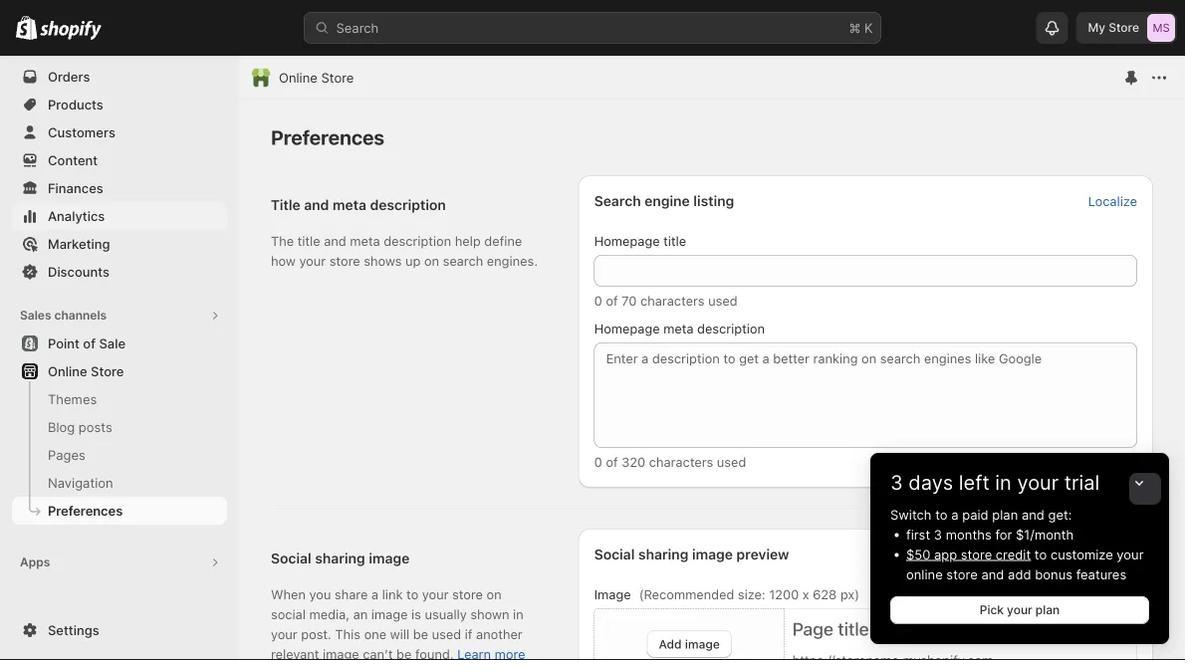 Task type: describe. For each thing, give the bounding box(es) containing it.
content
[[48, 152, 98, 168]]

online store inside online store link
[[48, 364, 124, 379]]

blog
[[48, 419, 75, 435]]

finances
[[48, 180, 103, 196]]

customers link
[[12, 119, 227, 146]]

search
[[336, 20, 379, 35]]

themes link
[[12, 386, 227, 413]]

settings
[[48, 623, 99, 638]]

2 vertical spatial store
[[91, 364, 124, 379]]

months
[[946, 527, 992, 542]]

$50 app store credit link
[[907, 547, 1031, 562]]

get:
[[1049, 507, 1072, 523]]

sales channels
[[20, 308, 107, 323]]

and for plan
[[1022, 507, 1045, 523]]

to customize your online store and add bonus features
[[907, 547, 1144, 582]]

online
[[907, 567, 943, 582]]

switch to a paid plan and get:
[[891, 507, 1072, 523]]

sale
[[99, 336, 126, 351]]

first
[[907, 527, 931, 542]]

1 vertical spatial 3
[[934, 527, 943, 542]]

customers
[[48, 125, 116, 140]]

channels
[[54, 308, 107, 323]]

of
[[83, 336, 96, 351]]

preferences
[[48, 503, 123, 519]]

pages
[[48, 447, 86, 463]]

1 horizontal spatial plan
[[1036, 603, 1060, 618]]

point
[[48, 336, 80, 351]]

add
[[1008, 567, 1032, 582]]

$50 app store credit
[[907, 547, 1031, 562]]

customize
[[1051, 547, 1114, 562]]

point of sale link
[[12, 330, 227, 358]]

3 inside dropdown button
[[891, 471, 903, 495]]

switch
[[891, 507, 932, 523]]

features
[[1077, 567, 1127, 582]]

blog posts link
[[12, 413, 227, 441]]

finances link
[[12, 174, 227, 202]]

home link
[[12, 35, 227, 63]]

left
[[959, 471, 990, 495]]

pick your plan
[[980, 603, 1060, 618]]

paid
[[963, 507, 989, 523]]

for
[[996, 527, 1013, 542]]

point of sale button
[[0, 330, 239, 358]]

bonus
[[1035, 567, 1073, 582]]

credit
[[996, 547, 1031, 562]]

marketing
[[48, 236, 110, 252]]

0 vertical spatial to
[[936, 507, 948, 523]]

0 vertical spatial online store
[[279, 70, 354, 85]]

home
[[48, 41, 84, 56]]

days
[[909, 471, 954, 495]]

$1/month
[[1016, 527, 1074, 542]]

0 vertical spatial online store link
[[279, 68, 354, 88]]



Task type: locate. For each thing, give the bounding box(es) containing it.
to down the $1/month
[[1035, 547, 1047, 562]]

0 horizontal spatial and
[[982, 567, 1005, 582]]

0 vertical spatial your
[[1018, 471, 1059, 495]]

store inside to customize your online store and add bonus features
[[947, 567, 978, 582]]

online store image
[[251, 68, 271, 88]]

marketing link
[[12, 230, 227, 258]]

⌘ k
[[849, 20, 873, 35]]

pick your plan link
[[891, 597, 1150, 625]]

and left add at the right of page
[[982, 567, 1005, 582]]

0 vertical spatial store
[[1109, 20, 1140, 35]]

$50
[[907, 547, 931, 562]]

to
[[936, 507, 948, 523], [1035, 547, 1047, 562]]

1 horizontal spatial store
[[321, 70, 354, 85]]

your inside to customize your online store and add bonus features
[[1117, 547, 1144, 562]]

1 horizontal spatial online store link
[[279, 68, 354, 88]]

0 horizontal spatial plan
[[993, 507, 1018, 523]]

first 3 months for $1/month
[[907, 527, 1074, 542]]

your
[[1018, 471, 1059, 495], [1117, 547, 1144, 562], [1007, 603, 1033, 618]]

plan down bonus
[[1036, 603, 1060, 618]]

⌘
[[849, 20, 861, 35]]

3 left days
[[891, 471, 903, 495]]

1 vertical spatial plan
[[1036, 603, 1060, 618]]

my store
[[1088, 20, 1140, 35]]

1 horizontal spatial online
[[279, 70, 318, 85]]

3 days left in your trial element
[[871, 505, 1170, 645]]

discounts link
[[12, 258, 227, 286]]

0 vertical spatial 3
[[891, 471, 903, 495]]

analytics link
[[12, 202, 227, 230]]

content link
[[12, 146, 227, 174]]

settings link
[[12, 617, 227, 645]]

1 horizontal spatial shopify image
[[40, 20, 102, 40]]

in
[[996, 471, 1012, 495]]

a
[[952, 507, 959, 523]]

preferences link
[[12, 497, 227, 525]]

store down months
[[961, 547, 992, 562]]

apps
[[20, 555, 50, 570]]

trial
[[1065, 471, 1100, 495]]

and
[[1022, 507, 1045, 523], [982, 567, 1005, 582]]

products link
[[12, 91, 227, 119]]

sales
[[20, 308, 51, 323]]

my
[[1088, 20, 1106, 35]]

1 vertical spatial store
[[947, 567, 978, 582]]

navigation
[[48, 475, 113, 491]]

plan up the for
[[993, 507, 1018, 523]]

pages link
[[12, 441, 227, 469]]

online store link
[[279, 68, 354, 88], [12, 358, 227, 386]]

3 days left in your trial
[[891, 471, 1100, 495]]

0 horizontal spatial online store
[[48, 364, 124, 379]]

blog posts
[[48, 419, 112, 435]]

online
[[279, 70, 318, 85], [48, 364, 87, 379]]

1 vertical spatial store
[[321, 70, 354, 85]]

sales channels button
[[12, 302, 227, 330]]

1 vertical spatial online
[[48, 364, 87, 379]]

1 horizontal spatial to
[[1035, 547, 1047, 562]]

navigation link
[[12, 469, 227, 497]]

0 vertical spatial store
[[961, 547, 992, 562]]

3
[[891, 471, 903, 495], [934, 527, 943, 542]]

0 horizontal spatial shopify image
[[16, 16, 37, 40]]

app
[[934, 547, 958, 562]]

discounts
[[48, 264, 110, 279]]

0 vertical spatial online
[[279, 70, 318, 85]]

0 vertical spatial and
[[1022, 507, 1045, 523]]

posts
[[79, 419, 112, 435]]

0 horizontal spatial online store link
[[12, 358, 227, 386]]

to inside to customize your online store and add bonus features
[[1035, 547, 1047, 562]]

0 horizontal spatial to
[[936, 507, 948, 523]]

1 vertical spatial online store
[[48, 364, 124, 379]]

point of sale
[[48, 336, 126, 351]]

online store
[[279, 70, 354, 85], [48, 364, 124, 379]]

and inside to customize your online store and add bonus features
[[982, 567, 1005, 582]]

0 vertical spatial plan
[[993, 507, 1018, 523]]

pick
[[980, 603, 1004, 618]]

1 horizontal spatial and
[[1022, 507, 1045, 523]]

plan
[[993, 507, 1018, 523], [1036, 603, 1060, 618]]

themes
[[48, 392, 97, 407]]

your inside dropdown button
[[1018, 471, 1059, 495]]

1 vertical spatial your
[[1117, 547, 1144, 562]]

1 vertical spatial online store link
[[12, 358, 227, 386]]

k
[[865, 20, 873, 35]]

3 days left in your trial button
[[871, 453, 1170, 495]]

0 horizontal spatial store
[[91, 364, 124, 379]]

store down the sale
[[91, 364, 124, 379]]

store
[[1109, 20, 1140, 35], [321, 70, 354, 85], [91, 364, 124, 379]]

1 vertical spatial and
[[982, 567, 1005, 582]]

store right the my
[[1109, 20, 1140, 35]]

online down point on the bottom left of the page
[[48, 364, 87, 379]]

to left a
[[936, 507, 948, 523]]

analytics
[[48, 208, 105, 224]]

your up "features"
[[1117, 547, 1144, 562]]

store down "search"
[[321, 70, 354, 85]]

1 horizontal spatial 3
[[934, 527, 943, 542]]

0 horizontal spatial online
[[48, 364, 87, 379]]

1 horizontal spatial online store
[[279, 70, 354, 85]]

3 right first
[[934, 527, 943, 542]]

and for store
[[982, 567, 1005, 582]]

0 horizontal spatial 3
[[891, 471, 903, 495]]

online store down point of sale at left
[[48, 364, 124, 379]]

store down '$50 app store credit'
[[947, 567, 978, 582]]

online right online store icon
[[279, 70, 318, 85]]

online store link right online store icon
[[279, 68, 354, 88]]

and up the $1/month
[[1022, 507, 1045, 523]]

products
[[48, 97, 103, 112]]

my store image
[[1148, 14, 1176, 42]]

online store link down the sale
[[12, 358, 227, 386]]

online store right online store icon
[[279, 70, 354, 85]]

1 vertical spatial to
[[1035, 547, 1047, 562]]

orders
[[48, 69, 90, 84]]

your right pick
[[1007, 603, 1033, 618]]

shopify image
[[16, 16, 37, 40], [40, 20, 102, 40]]

your right in
[[1018, 471, 1059, 495]]

orders link
[[12, 63, 227, 91]]

2 vertical spatial your
[[1007, 603, 1033, 618]]

2 horizontal spatial store
[[1109, 20, 1140, 35]]

apps button
[[12, 549, 227, 577]]

store
[[961, 547, 992, 562], [947, 567, 978, 582]]



